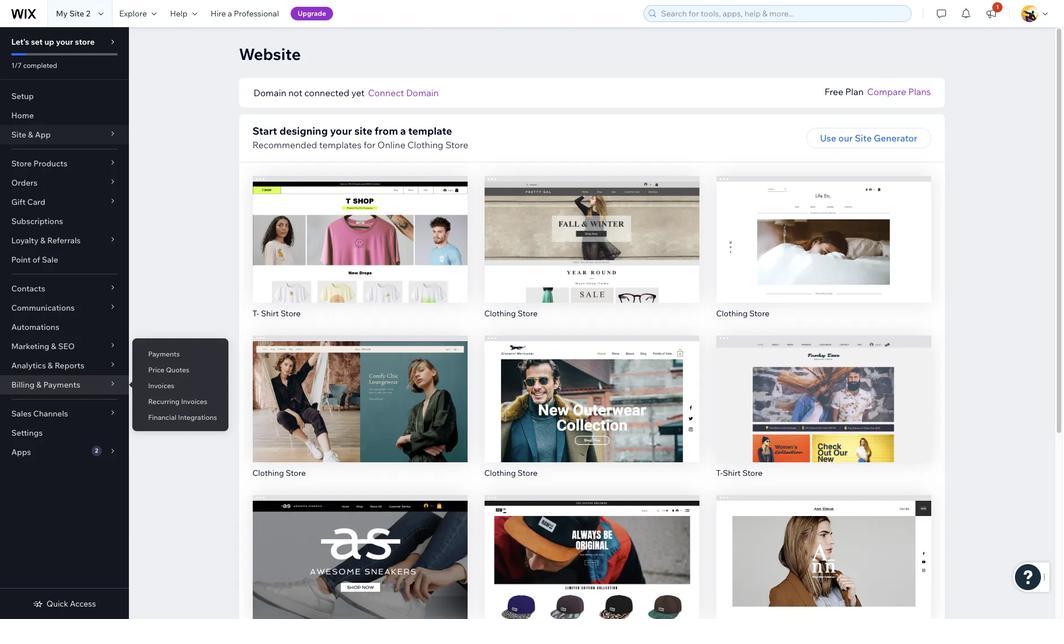 Task type: describe. For each thing, give the bounding box(es) containing it.
t- for t- shirt store
[[253, 308, 259, 318]]

site inside dropdown button
[[11, 130, 26, 140]]

use
[[821, 132, 837, 144]]

site inside button
[[855, 132, 872, 144]]

compare plans button
[[868, 85, 932, 98]]

quick access button
[[33, 599, 96, 609]]

store products button
[[0, 154, 129, 173]]

0 vertical spatial 2
[[86, 8, 90, 19]]

& for analytics
[[48, 360, 53, 371]]

sale
[[42, 255, 58, 265]]

hire a professional link
[[204, 0, 286, 27]]

& for loyalty
[[40, 235, 45, 246]]

plan
[[846, 86, 864, 97]]

app
[[35, 130, 51, 140]]

1/7 completed
[[11, 61, 57, 70]]

setup
[[11, 91, 34, 101]]

contacts button
[[0, 279, 129, 298]]

connected
[[305, 87, 350, 98]]

loyalty & referrals button
[[0, 231, 129, 250]]

your inside sidebar element
[[56, 37, 73, 47]]

invoices inside "link"
[[148, 381, 174, 390]]

1/7
[[11, 61, 22, 70]]

help
[[170, 8, 188, 19]]

products
[[33, 158, 67, 169]]

orders button
[[0, 173, 129, 192]]

2 inside sidebar element
[[95, 447, 98, 454]]

online
[[378, 139, 406, 151]]

use our site generator button
[[807, 128, 932, 148]]

home link
[[0, 106, 129, 125]]

referrals
[[47, 235, 81, 246]]

completed
[[23, 61, 57, 70]]

website
[[239, 44, 301, 64]]

connect domain button
[[368, 86, 439, 100]]

payments inside dropdown button
[[43, 380, 80, 390]]

financial
[[148, 413, 177, 422]]

apps
[[11, 447, 31, 457]]

hire a professional
[[211, 8, 279, 19]]

help button
[[163, 0, 204, 27]]

quick
[[47, 599, 68, 609]]

domain not connected yet connect domain
[[254, 87, 439, 98]]

marketing
[[11, 341, 49, 351]]

loyalty & referrals
[[11, 235, 81, 246]]

orders
[[11, 178, 37, 188]]

upgrade button
[[291, 7, 333, 20]]

free
[[825, 86, 844, 97]]

store
[[75, 37, 95, 47]]

1
[[997, 3, 1000, 11]]

point of sale link
[[0, 250, 129, 269]]

set
[[31, 37, 43, 47]]

automations link
[[0, 317, 129, 337]]

billing & payments
[[11, 380, 80, 390]]

2 domain from the left
[[406, 87, 439, 98]]

for
[[364, 139, 376, 151]]

shirt for t- shirt store
[[261, 308, 279, 318]]

1 button
[[979, 0, 1004, 27]]

seo
[[58, 341, 75, 351]]

automations
[[11, 322, 59, 332]]

template
[[409, 124, 452, 137]]

point
[[11, 255, 31, 265]]

billing & payments button
[[0, 375, 129, 394]]

site & app button
[[0, 125, 129, 144]]

gift card button
[[0, 192, 129, 212]]

connect
[[368, 87, 404, 98]]

your inside 'start designing your site from a template recommended templates for online clothing store'
[[330, 124, 352, 137]]

start designing your site from a template recommended templates for online clothing store
[[253, 124, 469, 151]]

financial integrations link
[[132, 408, 229, 427]]

site
[[355, 124, 373, 137]]

t- shirt store
[[253, 308, 301, 318]]

use our site generator
[[821, 132, 918, 144]]

0 vertical spatial a
[[228, 8, 232, 19]]

settings link
[[0, 423, 129, 442]]

up
[[44, 37, 54, 47]]

marketing & seo
[[11, 341, 75, 351]]

start
[[253, 124, 277, 137]]

sales channels
[[11, 409, 68, 419]]

quick access
[[47, 599, 96, 609]]

& for billing
[[36, 380, 42, 390]]

store products
[[11, 158, 67, 169]]

Search for tools, apps, help & more... field
[[658, 6, 908, 22]]

templates
[[319, 139, 362, 151]]



Task type: locate. For each thing, give the bounding box(es) containing it.
sidebar element
[[0, 27, 129, 619]]

1 horizontal spatial site
[[69, 8, 84, 19]]

site & app
[[11, 130, 51, 140]]

from
[[375, 124, 398, 137]]

t-shirt store
[[717, 468, 763, 478]]

site right our
[[855, 132, 872, 144]]

your right up
[[56, 37, 73, 47]]

recurring
[[148, 397, 180, 406]]

view
[[350, 248, 371, 260], [582, 248, 603, 260], [814, 248, 835, 260], [350, 408, 371, 419], [582, 408, 603, 419], [814, 408, 835, 419], [350, 567, 371, 578], [582, 567, 603, 578], [814, 567, 835, 578]]

1 horizontal spatial a
[[401, 124, 406, 137]]

edit button
[[336, 220, 384, 240], [568, 220, 616, 240], [800, 220, 848, 240], [336, 379, 384, 400], [568, 379, 616, 400], [800, 379, 848, 400], [336, 539, 384, 559], [568, 539, 616, 559], [800, 539, 848, 559]]

let's set up your store
[[11, 37, 95, 47]]

compare
[[868, 86, 907, 97]]

payments down analytics & reports popup button on the left bottom
[[43, 380, 80, 390]]

subscriptions
[[11, 216, 63, 226]]

your
[[56, 37, 73, 47], [330, 124, 352, 137]]

& right billing
[[36, 380, 42, 390]]

0 horizontal spatial invoices
[[148, 381, 174, 390]]

yet
[[352, 87, 365, 98]]

1 horizontal spatial shirt
[[723, 468, 741, 478]]

loyalty
[[11, 235, 38, 246]]

0 horizontal spatial domain
[[254, 87, 286, 98]]

payments link
[[132, 345, 229, 364]]

domain right connect
[[406, 87, 439, 98]]

professional
[[234, 8, 279, 19]]

contacts
[[11, 283, 45, 294]]

1 vertical spatial payments
[[43, 380, 80, 390]]

my
[[56, 8, 68, 19]]

generator
[[874, 132, 918, 144]]

0 horizontal spatial payments
[[43, 380, 80, 390]]

store
[[446, 139, 469, 151], [11, 158, 32, 169], [281, 308, 301, 318], [518, 308, 538, 318], [750, 308, 770, 318], [286, 468, 306, 478], [518, 468, 538, 478], [743, 468, 763, 478]]

recommended
[[253, 139, 317, 151]]

& right loyalty
[[40, 235, 45, 246]]

0 vertical spatial payments
[[148, 350, 180, 358]]

payments up price quotes
[[148, 350, 180, 358]]

invoices up 'integrations'
[[181, 397, 207, 406]]

view button
[[336, 244, 384, 264], [568, 244, 616, 264], [800, 244, 848, 264], [336, 403, 384, 424], [568, 403, 616, 424], [800, 403, 848, 424], [336, 563, 384, 583], [568, 563, 616, 583], [800, 563, 848, 583]]

domain
[[254, 87, 286, 98], [406, 87, 439, 98]]

clothing store
[[485, 308, 538, 318], [717, 308, 770, 318], [253, 468, 306, 478], [485, 468, 538, 478]]

analytics
[[11, 360, 46, 371]]

2 horizontal spatial site
[[855, 132, 872, 144]]

1 vertical spatial invoices
[[181, 397, 207, 406]]

1 horizontal spatial t-
[[717, 468, 723, 478]]

site right my
[[69, 8, 84, 19]]

1 vertical spatial t-
[[717, 468, 723, 478]]

not
[[289, 87, 303, 98]]

home
[[11, 110, 34, 121]]

1 horizontal spatial payments
[[148, 350, 180, 358]]

sales channels button
[[0, 404, 129, 423]]

1 horizontal spatial 2
[[95, 447, 98, 454]]

hire
[[211, 8, 226, 19]]

channels
[[33, 409, 68, 419]]

0 horizontal spatial site
[[11, 130, 26, 140]]

site down home
[[11, 130, 26, 140]]

1 horizontal spatial domain
[[406, 87, 439, 98]]

&
[[28, 130, 33, 140], [40, 235, 45, 246], [51, 341, 56, 351], [48, 360, 53, 371], [36, 380, 42, 390]]

& left app
[[28, 130, 33, 140]]

& for marketing
[[51, 341, 56, 351]]

& for site
[[28, 130, 33, 140]]

1 vertical spatial a
[[401, 124, 406, 137]]

0 horizontal spatial your
[[56, 37, 73, 47]]

my site 2
[[56, 8, 90, 19]]

a right the hire
[[228, 8, 232, 19]]

0 vertical spatial t-
[[253, 308, 259, 318]]

0 horizontal spatial shirt
[[261, 308, 279, 318]]

0 horizontal spatial t-
[[253, 308, 259, 318]]

billing
[[11, 380, 35, 390]]

store inside "popup button"
[[11, 158, 32, 169]]

clothing inside 'start designing your site from a template recommended templates for online clothing store'
[[408, 139, 444, 151]]

1 vertical spatial your
[[330, 124, 352, 137]]

setup link
[[0, 87, 129, 106]]

marketing & seo button
[[0, 337, 129, 356]]

shirt for t-shirt store
[[723, 468, 741, 478]]

2 down the settings link
[[95, 447, 98, 454]]

let's
[[11, 37, 29, 47]]

sales
[[11, 409, 32, 419]]

access
[[70, 599, 96, 609]]

1 horizontal spatial your
[[330, 124, 352, 137]]

upgrade
[[298, 9, 326, 18]]

domain left not
[[254, 87, 286, 98]]

our
[[839, 132, 853, 144]]

2 right my
[[86, 8, 90, 19]]

0 horizontal spatial 2
[[86, 8, 90, 19]]

1 vertical spatial 2
[[95, 447, 98, 454]]

recurring invoices
[[148, 397, 207, 406]]

price
[[148, 366, 164, 374]]

plans
[[909, 86, 932, 97]]

settings
[[11, 428, 43, 438]]

a
[[228, 8, 232, 19], [401, 124, 406, 137]]

free plan compare plans
[[825, 86, 932, 97]]

explore
[[119, 8, 147, 19]]

point of sale
[[11, 255, 58, 265]]

a inside 'start designing your site from a template recommended templates for online clothing store'
[[401, 124, 406, 137]]

a right from
[[401, 124, 406, 137]]

site
[[69, 8, 84, 19], [11, 130, 26, 140], [855, 132, 872, 144]]

integrations
[[178, 413, 217, 422]]

recurring invoices link
[[132, 392, 229, 411]]

invoices up "recurring"
[[148, 381, 174, 390]]

card
[[27, 197, 45, 207]]

price quotes
[[148, 366, 189, 374]]

0 horizontal spatial a
[[228, 8, 232, 19]]

your up templates
[[330, 124, 352, 137]]

t- for t-shirt store
[[717, 468, 723, 478]]

shirt
[[261, 308, 279, 318], [723, 468, 741, 478]]

communications button
[[0, 298, 129, 317]]

communications
[[11, 303, 75, 313]]

& left the seo
[[51, 341, 56, 351]]

gift card
[[11, 197, 45, 207]]

0 vertical spatial your
[[56, 37, 73, 47]]

1 horizontal spatial invoices
[[181, 397, 207, 406]]

of
[[33, 255, 40, 265]]

2
[[86, 8, 90, 19], [95, 447, 98, 454]]

analytics & reports button
[[0, 356, 129, 375]]

& left the reports
[[48, 360, 53, 371]]

store inside 'start designing your site from a template recommended templates for online clothing store'
[[446, 139, 469, 151]]

reports
[[55, 360, 84, 371]]

price quotes link
[[132, 360, 229, 380]]

0 vertical spatial invoices
[[148, 381, 174, 390]]

1 vertical spatial shirt
[[723, 468, 741, 478]]

gift
[[11, 197, 26, 207]]

t-
[[253, 308, 259, 318], [717, 468, 723, 478]]

0 vertical spatial shirt
[[261, 308, 279, 318]]

quotes
[[166, 366, 189, 374]]

1 domain from the left
[[254, 87, 286, 98]]



Task type: vqa. For each thing, say whether or not it's contained in the screenshot.
text box
no



